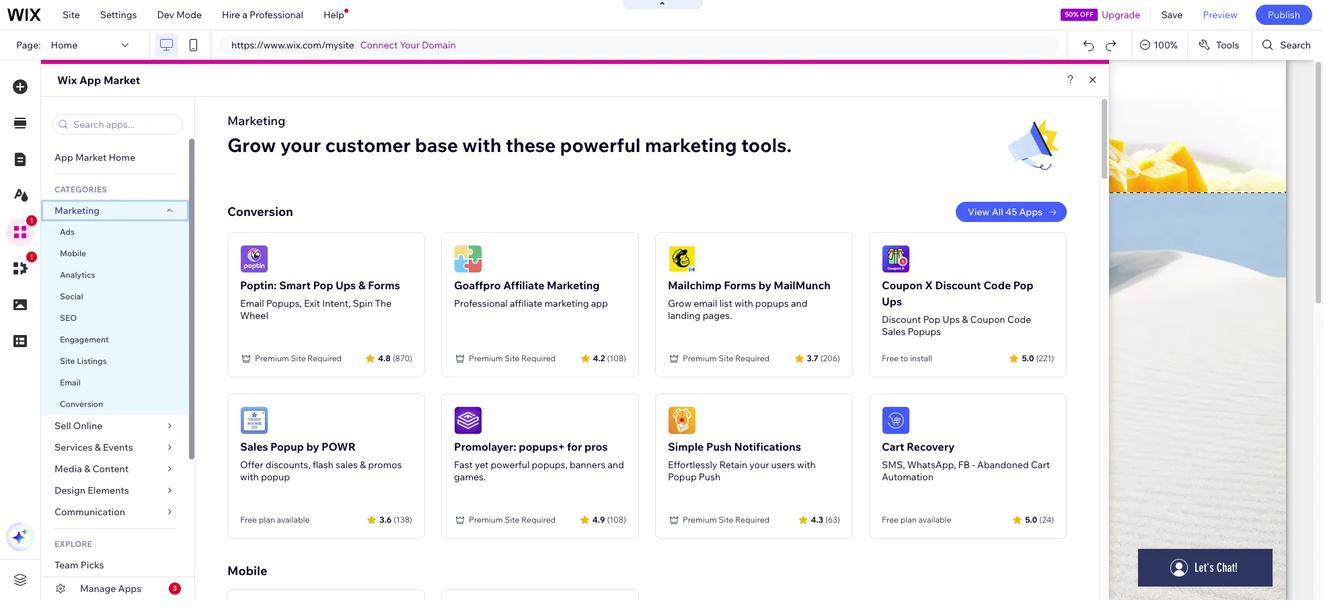 Task type: vqa. For each thing, say whether or not it's contained in the screenshot.


Task type: describe. For each thing, give the bounding box(es) containing it.
1 horizontal spatial pop
[[923, 314, 941, 326]]

and for pros
[[608, 459, 624, 471]]

services & events
[[54, 441, 133, 453]]

simple push notifications effortlessly retain your users with popup push
[[668, 440, 816, 483]]

team picks
[[54, 559, 104, 571]]

ups inside poptin: smart pop ups & forms email popups, exit intent, spin the wheel
[[336, 279, 356, 292]]

5.0 for fb
[[1025, 514, 1038, 524]]

affiliate
[[503, 279, 545, 292]]

0 horizontal spatial home
[[51, 39, 78, 51]]

50% off
[[1065, 10, 1094, 19]]

3.6
[[380, 514, 392, 524]]

dev mode
[[157, 9, 202, 21]]

automation
[[882, 471, 934, 483]]

https://www.wix.com/mysite
[[231, 39, 354, 51]]

site left 'settings'
[[63, 9, 80, 21]]

mobile link
[[41, 243, 189, 264]]

upgrade
[[1102, 9, 1141, 21]]

1 for second 1 button from the bottom
[[30, 217, 34, 225]]

site for mailchimp forms by mailmunch
[[719, 353, 734, 363]]

forms inside "mailchimp forms by mailmunch grow email list with popups and landing pages."
[[724, 279, 756, 292]]

with inside "mailchimp forms by mailmunch grow email list with popups and landing pages."
[[735, 297, 753, 309]]

site listings
[[60, 356, 107, 366]]

with inside "sales popup by powr offer discounts, flash sales & promos with popup"
[[240, 471, 259, 483]]

app
[[591, 297, 608, 309]]

0 horizontal spatial discount
[[882, 314, 921, 326]]

4.2
[[593, 353, 605, 363]]

site for promolayer: popups+ for pros
[[505, 515, 520, 525]]

x
[[925, 279, 933, 292]]

(63)
[[825, 514, 840, 524]]

required for email
[[735, 353, 770, 363]]

ads
[[60, 227, 75, 237]]

email
[[694, 297, 718, 309]]

sms,
[[882, 459, 905, 471]]

0 horizontal spatial professional
[[250, 9, 303, 21]]

popups,
[[266, 297, 302, 309]]

1 horizontal spatial mobile
[[227, 563, 267, 579]]

publish
[[1268, 9, 1301, 21]]

5.0 (24)
[[1025, 514, 1054, 524]]

install
[[910, 353, 932, 363]]

premium for affiliate
[[469, 353, 503, 363]]

-
[[972, 459, 975, 471]]

0 vertical spatial conversion
[[227, 204, 293, 219]]

popup inside simple push notifications effortlessly retain your users with popup push
[[668, 471, 697, 483]]

online
[[73, 420, 103, 432]]

simple
[[668, 440, 704, 453]]

marketing grow your customer base with these powerful marketing tools.
[[227, 113, 792, 157]]

all
[[992, 206, 1004, 218]]

& inside services & events link
[[95, 441, 101, 453]]

4.3 (63)
[[811, 514, 840, 524]]

premium for grow
[[683, 353, 717, 363]]

0 horizontal spatial apps
[[118, 583, 142, 595]]

& inside coupon x discount code pop ups discount pop ups & coupon code sales popups
[[962, 314, 968, 326]]

off
[[1080, 10, 1094, 19]]

powerful inside promolayer: popups+ for pros fast yet powerful popups, banners and games.
[[491, 459, 530, 471]]

picks
[[81, 559, 104, 571]]

with inside marketing grow your customer base with these powerful marketing tools.
[[462, 133, 502, 157]]

explore
[[54, 539, 92, 549]]

required for forms
[[308, 353, 342, 363]]

goaffpro
[[454, 279, 501, 292]]

site for goaffpro affiliate marketing
[[505, 353, 520, 363]]

categories
[[54, 184, 107, 194]]

0 horizontal spatial conversion
[[60, 399, 103, 409]]

0 horizontal spatial cart
[[882, 440, 905, 453]]

spin
[[353, 297, 373, 309]]

save button
[[1151, 0, 1193, 30]]

search button
[[1252, 30, 1323, 60]]

sales popup by powr offer discounts, flash sales & promos with popup
[[240, 440, 402, 483]]

offer
[[240, 459, 263, 471]]

mode
[[176, 9, 202, 21]]

wheel
[[240, 309, 268, 322]]

seo
[[60, 313, 77, 323]]

1 vertical spatial app
[[54, 151, 73, 163]]

email inside 'link'
[[60, 377, 81, 388]]

listings
[[77, 356, 107, 366]]

1 vertical spatial home
[[109, 151, 135, 163]]

flash
[[313, 459, 334, 471]]

(108) for goaffpro affiliate marketing
[[607, 353, 626, 363]]

0 vertical spatial market
[[104, 73, 140, 87]]

free for coupon x discount code pop ups
[[882, 353, 899, 363]]

(108) for promolayer: popups+ for pros
[[607, 514, 626, 524]]

powerful inside marketing grow your customer base with these powerful marketing tools.
[[560, 133, 641, 157]]

forms inside poptin: smart pop ups & forms email popups, exit intent, spin the wheel
[[368, 279, 400, 292]]

4.9 (108)
[[593, 514, 626, 524]]

100%
[[1154, 39, 1178, 51]]

wix app market
[[57, 73, 140, 87]]

sales inside coupon x discount code pop ups discount pop ups & coupon code sales popups
[[882, 326, 906, 338]]

45
[[1006, 206, 1017, 218]]

required for marketing
[[521, 353, 556, 363]]

publish button
[[1256, 5, 1313, 25]]

view all 45 apps link
[[956, 202, 1067, 222]]

promolayer:
[[454, 440, 516, 453]]

0 vertical spatial discount
[[935, 279, 981, 292]]

1 vertical spatial ups
[[882, 295, 902, 308]]

services & events link
[[41, 437, 189, 458]]

powr
[[322, 440, 356, 453]]

exit
[[304, 297, 320, 309]]

sell online link
[[41, 415, 189, 437]]

tools button
[[1188, 30, 1252, 60]]

3
[[173, 584, 177, 593]]

smart
[[279, 279, 311, 292]]

preview button
[[1193, 0, 1248, 30]]

popups
[[755, 297, 789, 309]]

available for sms,
[[919, 515, 952, 525]]

premium site required for grow
[[683, 353, 770, 363]]

goaffpro affiliate marketing logo image
[[454, 245, 482, 273]]

pages.
[[703, 309, 732, 322]]

1 vertical spatial cart
[[1031, 459, 1050, 471]]

site for poptin: smart pop ups & forms
[[291, 353, 306, 363]]

marketing for marketing grow your customer base with these powerful marketing tools.
[[227, 113, 286, 129]]

intent,
[[322, 297, 351, 309]]

mailchimp forms by mailmunch grow email list with popups and landing pages.
[[668, 279, 831, 322]]

https://www.wix.com/mysite connect your domain
[[231, 39, 456, 51]]

engagement link
[[41, 329, 189, 351]]

wix
[[57, 73, 77, 87]]

notifications
[[734, 440, 801, 453]]

games.
[[454, 471, 486, 483]]

(870)
[[393, 353, 412, 363]]

connect
[[360, 39, 398, 51]]

mailmunch
[[774, 279, 831, 292]]

search
[[1281, 39, 1311, 51]]

analytics link
[[41, 264, 189, 286]]

(221)
[[1036, 353, 1054, 363]]

popups,
[[532, 459, 568, 471]]



Task type: locate. For each thing, give the bounding box(es) containing it.
app up categories in the top of the page
[[54, 151, 73, 163]]

professional right a
[[250, 9, 303, 21]]

0 vertical spatial your
[[280, 133, 321, 157]]

premium site required down exit
[[255, 353, 342, 363]]

0 vertical spatial app
[[79, 73, 101, 87]]

forms up the at the left of the page
[[368, 279, 400, 292]]

1 vertical spatial popup
[[668, 471, 697, 483]]

promolayer: popups+ for pros fast yet powerful popups, banners and games.
[[454, 440, 624, 483]]

free plan available for by
[[240, 515, 310, 525]]

1 vertical spatial code
[[1008, 314, 1031, 326]]

for
[[567, 440, 582, 453]]

0 horizontal spatial forms
[[368, 279, 400, 292]]

premium down the games.
[[469, 515, 503, 525]]

with right the "list"
[[735, 297, 753, 309]]

0 vertical spatial home
[[51, 39, 78, 51]]

1 vertical spatial 5.0
[[1025, 514, 1038, 524]]

settings
[[100, 9, 137, 21]]

0 vertical spatial and
[[791, 297, 808, 309]]

1 vertical spatial your
[[750, 459, 769, 471]]

0 horizontal spatial free plan available
[[240, 515, 310, 525]]

required down retain at the bottom right
[[735, 515, 770, 525]]

mailchimp forms by mailmunch logo image
[[668, 245, 696, 273]]

view all 45 apps
[[968, 206, 1043, 218]]

and down 'pros'
[[608, 459, 624, 471]]

1 for first 1 button from the bottom of the page
[[30, 253, 34, 261]]

plan down popup
[[259, 515, 275, 525]]

manage
[[80, 583, 116, 595]]

free plan available down popup
[[240, 515, 310, 525]]

2 (108) from the top
[[607, 514, 626, 524]]

2 free plan available from the left
[[882, 515, 952, 525]]

& right popups
[[962, 314, 968, 326]]

1 horizontal spatial apps
[[1019, 206, 1043, 218]]

100% button
[[1132, 30, 1187, 60]]

1 vertical spatial apps
[[118, 583, 142, 595]]

2 1 button from the top
[[6, 252, 37, 283]]

required for yet
[[521, 515, 556, 525]]

email down poptin:
[[240, 297, 264, 309]]

0 vertical spatial apps
[[1019, 206, 1043, 218]]

0 vertical spatial grow
[[227, 133, 276, 157]]

1 horizontal spatial your
[[750, 459, 769, 471]]

sell online
[[54, 420, 103, 432]]

0 horizontal spatial mobile
[[60, 248, 86, 258]]

social
[[60, 291, 83, 301]]

popup
[[271, 440, 304, 453], [668, 471, 697, 483]]

site for simple push notifications
[[719, 515, 734, 525]]

push down simple
[[699, 471, 721, 483]]

and inside promolayer: popups+ for pros fast yet powerful popups, banners and games.
[[608, 459, 624, 471]]

1 horizontal spatial professional
[[454, 297, 508, 309]]

and for mailmunch
[[791, 297, 808, 309]]

premium down 'landing' at bottom right
[[683, 353, 717, 363]]

free left to
[[882, 353, 899, 363]]

free for cart recovery
[[882, 515, 899, 525]]

your inside simple push notifications effortlessly retain your users with popup push
[[750, 459, 769, 471]]

(108) right '4.9'
[[607, 514, 626, 524]]

preview
[[1203, 9, 1238, 21]]

premium site required for fast
[[469, 515, 556, 525]]

forms
[[368, 279, 400, 292], [724, 279, 756, 292]]

sales popup by powr logo image
[[240, 406, 268, 435]]

ups up the intent,
[[336, 279, 356, 292]]

hire a professional
[[222, 9, 303, 21]]

0 horizontal spatial ups
[[336, 279, 356, 292]]

0 horizontal spatial marketing
[[54, 205, 100, 217]]

5.0 left (24)
[[1025, 514, 1038, 524]]

& right media
[[84, 463, 90, 475]]

grow inside marketing grow your customer base with these powerful marketing tools.
[[227, 133, 276, 157]]

site down promolayer: popups+ for pros fast yet powerful popups, banners and games.
[[505, 515, 520, 525]]

1 horizontal spatial email
[[240, 297, 264, 309]]

1 vertical spatial sales
[[240, 440, 268, 453]]

& up spin
[[358, 279, 366, 292]]

5.0 left (221)
[[1022, 353, 1034, 363]]

0 horizontal spatial popup
[[271, 440, 304, 453]]

3.6 (138)
[[380, 514, 412, 524]]

& inside media & content link
[[84, 463, 90, 475]]

1 vertical spatial push
[[699, 471, 721, 483]]

required
[[308, 353, 342, 363], [521, 353, 556, 363], [735, 353, 770, 363], [521, 515, 556, 525], [735, 515, 770, 525]]

and
[[791, 297, 808, 309], [608, 459, 624, 471]]

home down search apps... field
[[109, 151, 135, 163]]

marketing
[[227, 113, 286, 129], [54, 205, 100, 217], [547, 279, 600, 292]]

discount
[[935, 279, 981, 292], [882, 314, 921, 326]]

cart right abandoned
[[1031, 459, 1050, 471]]

0 vertical spatial 5.0
[[1022, 353, 1034, 363]]

2 horizontal spatial pop
[[1014, 279, 1034, 292]]

1 horizontal spatial popup
[[668, 471, 697, 483]]

5.0
[[1022, 353, 1034, 363], [1025, 514, 1038, 524]]

0 horizontal spatial app
[[54, 151, 73, 163]]

0 vertical spatial coupon
[[882, 279, 923, 292]]

1 vertical spatial mobile
[[227, 563, 267, 579]]

cart recovery logo image
[[882, 406, 910, 435]]

1 horizontal spatial grow
[[668, 297, 692, 309]]

0 vertical spatial email
[[240, 297, 264, 309]]

1 vertical spatial marketing
[[545, 297, 589, 309]]

by for forms
[[759, 279, 771, 292]]

0 vertical spatial 1 button
[[6, 215, 37, 246]]

push up retain at the bottom right
[[706, 440, 732, 453]]

ads link
[[41, 221, 189, 243]]

home
[[51, 39, 78, 51], [109, 151, 135, 163]]

available down automation
[[919, 515, 952, 525]]

0 vertical spatial mobile
[[60, 248, 86, 258]]

1 horizontal spatial coupon
[[970, 314, 1006, 326]]

coupon left x
[[882, 279, 923, 292]]

1 horizontal spatial plan
[[901, 515, 917, 525]]

with left popup
[[240, 471, 259, 483]]

0 horizontal spatial available
[[277, 515, 310, 525]]

free plan available for sms,
[[882, 515, 952, 525]]

base
[[415, 133, 458, 157]]

required down popups,
[[521, 515, 556, 525]]

1 button left ads
[[6, 215, 37, 246]]

0 vertical spatial code
[[984, 279, 1011, 292]]

forms up the "list"
[[724, 279, 756, 292]]

(108) right 4.2
[[607, 353, 626, 363]]

0 vertical spatial powerful
[[560, 133, 641, 157]]

popup
[[261, 471, 290, 483]]

required for your
[[735, 515, 770, 525]]

1 horizontal spatial app
[[79, 73, 101, 87]]

code
[[984, 279, 1011, 292], [1008, 314, 1031, 326]]

required down popups
[[735, 353, 770, 363]]

premium site required down the games.
[[469, 515, 556, 525]]

marketing inside marketing grow your customer base with these powerful marketing tools.
[[227, 113, 286, 129]]

help
[[324, 9, 344, 21]]

1 vertical spatial and
[[608, 459, 624, 471]]

sales up to
[[882, 326, 906, 338]]

ups down coupon x discount code pop ups logo
[[882, 295, 902, 308]]

0 vertical spatial sales
[[882, 326, 906, 338]]

promolayer: popups+ for pros logo image
[[454, 406, 482, 435]]

market inside app market home link
[[75, 151, 107, 163]]

app market home link
[[41, 147, 189, 168]]

fb
[[958, 459, 970, 471]]

marketing inside marketing grow your customer base with these powerful marketing tools.
[[645, 133, 737, 157]]

marketing inside goaffpro affiliate marketing professional affiliate marketing app
[[547, 279, 600, 292]]

&
[[358, 279, 366, 292], [962, 314, 968, 326], [95, 441, 101, 453], [360, 459, 366, 471], [84, 463, 90, 475]]

app market home
[[54, 151, 135, 163]]

sales up offer at the bottom left of page
[[240, 440, 268, 453]]

to
[[901, 353, 908, 363]]

email down "site listings" on the left bottom
[[60, 377, 81, 388]]

1 horizontal spatial free plan available
[[882, 515, 952, 525]]

(138)
[[394, 514, 412, 524]]

premium site required
[[255, 353, 342, 363], [469, 353, 556, 363], [683, 353, 770, 363], [469, 515, 556, 525], [683, 515, 770, 525]]

1 plan from the left
[[259, 515, 275, 525]]

1 horizontal spatial forms
[[724, 279, 756, 292]]

2 vertical spatial ups
[[943, 314, 960, 326]]

2 horizontal spatial marketing
[[547, 279, 600, 292]]

by up flash
[[306, 440, 319, 453]]

1 horizontal spatial available
[[919, 515, 952, 525]]

apps down the team picks link
[[118, 583, 142, 595]]

communication
[[54, 506, 127, 518]]

sales
[[882, 326, 906, 338], [240, 440, 268, 453]]

app right wix
[[79, 73, 101, 87]]

plan down automation
[[901, 515, 917, 525]]

landing
[[668, 309, 701, 322]]

site left listings
[[60, 356, 75, 366]]

plan for by
[[259, 515, 275, 525]]

0 vertical spatial push
[[706, 440, 732, 453]]

1 vertical spatial 1
[[30, 253, 34, 261]]

1 horizontal spatial marketing
[[227, 113, 286, 129]]

site down exit
[[291, 353, 306, 363]]

affiliate
[[510, 297, 542, 309]]

view
[[968, 206, 990, 218]]

sales inside "sales popup by powr offer discounts, flash sales & promos with popup"
[[240, 440, 268, 453]]

mailchimp
[[668, 279, 722, 292]]

& inside "sales popup by powr offer discounts, flash sales & promos with popup"
[[360, 459, 366, 471]]

cart up sms,
[[882, 440, 905, 453]]

1 horizontal spatial by
[[759, 279, 771, 292]]

premium for fast
[[469, 515, 503, 525]]

premium down "wheel"
[[255, 353, 289, 363]]

0 horizontal spatial your
[[280, 133, 321, 157]]

1 available from the left
[[277, 515, 310, 525]]

free plan available down automation
[[882, 515, 952, 525]]

1 horizontal spatial marketing
[[645, 133, 737, 157]]

free down automation
[[882, 515, 899, 525]]

available for by
[[277, 515, 310, 525]]

yet
[[475, 459, 489, 471]]

discount right x
[[935, 279, 981, 292]]

site
[[63, 9, 80, 21], [291, 353, 306, 363], [505, 353, 520, 363], [719, 353, 734, 363], [60, 356, 75, 366], [505, 515, 520, 525], [719, 515, 734, 525]]

1 vertical spatial professional
[[454, 297, 508, 309]]

poptin: smart pop ups & forms logo image
[[240, 245, 268, 273]]

4.2 (108)
[[593, 353, 626, 363]]

site down affiliate
[[505, 353, 520, 363]]

free for sales popup by powr
[[240, 515, 257, 525]]

0 horizontal spatial grow
[[227, 133, 276, 157]]

design
[[54, 484, 85, 497]]

premium site required down pages.
[[683, 353, 770, 363]]

coupon right popups
[[970, 314, 1006, 326]]

0 vertical spatial cart
[[882, 440, 905, 453]]

users
[[771, 459, 795, 471]]

abandoned
[[977, 459, 1029, 471]]

1 horizontal spatial ups
[[882, 295, 902, 308]]

1 horizontal spatial and
[[791, 297, 808, 309]]

0 vertical spatial 1
[[30, 217, 34, 225]]

(108)
[[607, 353, 626, 363], [607, 514, 626, 524]]

0 vertical spatial popup
[[271, 440, 304, 453]]

list
[[720, 297, 733, 309]]

email inside poptin: smart pop ups & forms email popups, exit intent, spin the wheel
[[240, 297, 264, 309]]

your inside marketing grow your customer base with these powerful marketing tools.
[[280, 133, 321, 157]]

1 forms from the left
[[368, 279, 400, 292]]

media & content
[[54, 463, 129, 475]]

2 forms from the left
[[724, 279, 756, 292]]

0 horizontal spatial sales
[[240, 440, 268, 453]]

by up popups
[[759, 279, 771, 292]]

2 horizontal spatial ups
[[943, 314, 960, 326]]

4.9
[[593, 514, 605, 524]]

home up wix
[[51, 39, 78, 51]]

1 horizontal spatial cart
[[1031, 459, 1050, 471]]

market up categories in the top of the page
[[75, 151, 107, 163]]

apps right the "45"
[[1019, 206, 1043, 218]]

free down offer at the bottom left of page
[[240, 515, 257, 525]]

elements
[[88, 484, 129, 497]]

0 horizontal spatial email
[[60, 377, 81, 388]]

1 vertical spatial marketing
[[54, 205, 100, 217]]

0 vertical spatial ups
[[336, 279, 356, 292]]

conversion up poptin: smart pop ups & forms logo
[[227, 204, 293, 219]]

1 horizontal spatial home
[[109, 151, 135, 163]]

popup up discounts,
[[271, 440, 304, 453]]

and inside "mailchimp forms by mailmunch grow email list with popups and landing pages."
[[791, 297, 808, 309]]

(24)
[[1040, 514, 1054, 524]]

0 horizontal spatial marketing
[[545, 297, 589, 309]]

site down retain at the bottom right
[[719, 515, 734, 525]]

0 vertical spatial marketing
[[227, 113, 286, 129]]

simple push notifications logo image
[[668, 406, 696, 435]]

premium
[[255, 353, 289, 363], [469, 353, 503, 363], [683, 353, 717, 363], [469, 515, 503, 525], [683, 515, 717, 525]]

premium for &
[[255, 353, 289, 363]]

dev
[[157, 9, 174, 21]]

& inside poptin: smart pop ups & forms email popups, exit intent, spin the wheel
[[358, 279, 366, 292]]

0 horizontal spatial by
[[306, 440, 319, 453]]

with inside simple push notifications effortlessly retain your users with popup push
[[797, 459, 816, 471]]

conversion up the sell online
[[60, 399, 103, 409]]

engagement
[[60, 334, 109, 344]]

premium site required for &
[[255, 353, 342, 363]]

professional down goaffpro
[[454, 297, 508, 309]]

by inside "mailchimp forms by mailmunch grow email list with popups and landing pages."
[[759, 279, 771, 292]]

0 horizontal spatial coupon
[[882, 279, 923, 292]]

these
[[506, 133, 556, 157]]

popup down simple
[[668, 471, 697, 483]]

1 horizontal spatial sales
[[882, 326, 906, 338]]

discounts,
[[266, 459, 311, 471]]

market up search apps... field
[[104, 73, 140, 87]]

0 horizontal spatial plan
[[259, 515, 275, 525]]

and down mailmunch
[[791, 297, 808, 309]]

premium site required for affiliate
[[469, 353, 556, 363]]

sales
[[336, 459, 358, 471]]

premium down 'effortlessly'
[[683, 515, 717, 525]]

premium site required down affiliate
[[469, 353, 556, 363]]

marketing for marketing
[[54, 205, 100, 217]]

popup inside "sales popup by powr offer discounts, flash sales & promos with popup"
[[271, 440, 304, 453]]

1 (108) from the top
[[607, 353, 626, 363]]

with right users
[[797, 459, 816, 471]]

1 1 button from the top
[[6, 215, 37, 246]]

2 1 from the top
[[30, 253, 34, 261]]

grow inside "mailchimp forms by mailmunch grow email list with popups and landing pages."
[[668, 297, 692, 309]]

coupon x discount code pop ups discount pop ups & coupon code sales popups
[[882, 279, 1034, 338]]

design elements link
[[41, 480, 189, 501]]

coupon x discount code pop ups logo image
[[882, 245, 910, 273]]

by for popup
[[306, 440, 319, 453]]

1 1 from the top
[[30, 217, 34, 225]]

2 vertical spatial marketing
[[547, 279, 600, 292]]

0 vertical spatial (108)
[[607, 353, 626, 363]]

1 free plan available from the left
[[240, 515, 310, 525]]

by inside "sales popup by powr offer discounts, flash sales & promos with popup"
[[306, 440, 319, 453]]

1 vertical spatial grow
[[668, 297, 692, 309]]

apps inside view all 45 apps link
[[1019, 206, 1043, 218]]

premium site required down retain at the bottom right
[[683, 515, 770, 525]]

coupon
[[882, 279, 923, 292], [970, 314, 1006, 326]]

required down the intent,
[[308, 353, 342, 363]]

ups right popups
[[943, 314, 960, 326]]

1 vertical spatial market
[[75, 151, 107, 163]]

customer
[[325, 133, 411, 157]]

premium site required for retain
[[683, 515, 770, 525]]

available down popup
[[277, 515, 310, 525]]

1 vertical spatial powerful
[[491, 459, 530, 471]]

1 button left analytics
[[6, 252, 37, 283]]

premium for retain
[[683, 515, 717, 525]]

1 vertical spatial 1 button
[[6, 252, 37, 283]]

& left events
[[95, 441, 101, 453]]

0 vertical spatial by
[[759, 279, 771, 292]]

2 plan from the left
[[901, 515, 917, 525]]

analytics
[[60, 270, 95, 280]]

required down affiliate
[[521, 353, 556, 363]]

Search apps... field
[[69, 115, 178, 134]]

marketing
[[645, 133, 737, 157], [545, 297, 589, 309]]

site down pages.
[[719, 353, 734, 363]]

& right sales
[[360, 459, 366, 471]]

with right base at the top left of page
[[462, 133, 502, 157]]

plan for sms,
[[901, 515, 917, 525]]

0 horizontal spatial powerful
[[491, 459, 530, 471]]

professional inside goaffpro affiliate marketing professional affiliate marketing app
[[454, 297, 508, 309]]

1 vertical spatial coupon
[[970, 314, 1006, 326]]

0 vertical spatial marketing
[[645, 133, 737, 157]]

premium up promolayer: popups+ for pros logo
[[469, 353, 503, 363]]

push
[[706, 440, 732, 453], [699, 471, 721, 483]]

0 vertical spatial professional
[[250, 9, 303, 21]]

2 available from the left
[[919, 515, 952, 525]]

media & content link
[[41, 458, 189, 480]]

marketing inside goaffpro affiliate marketing professional affiliate marketing app
[[545, 297, 589, 309]]

tools
[[1216, 39, 1240, 51]]

1 horizontal spatial discount
[[935, 279, 981, 292]]

pop inside poptin: smart pop ups & forms email popups, exit intent, spin the wheel
[[313, 279, 333, 292]]

discount up to
[[882, 314, 921, 326]]

0 horizontal spatial pop
[[313, 279, 333, 292]]

with
[[462, 133, 502, 157], [735, 297, 753, 309], [797, 459, 816, 471], [240, 471, 259, 483]]

apps
[[1019, 206, 1043, 218], [118, 583, 142, 595]]

effortlessly
[[668, 459, 717, 471]]

retain
[[720, 459, 748, 471]]

5.0 for pop
[[1022, 353, 1034, 363]]

1 vertical spatial by
[[306, 440, 319, 453]]

recovery
[[907, 440, 955, 453]]

5.0 (221)
[[1022, 353, 1054, 363]]

fast
[[454, 459, 473, 471]]

1 vertical spatial email
[[60, 377, 81, 388]]



